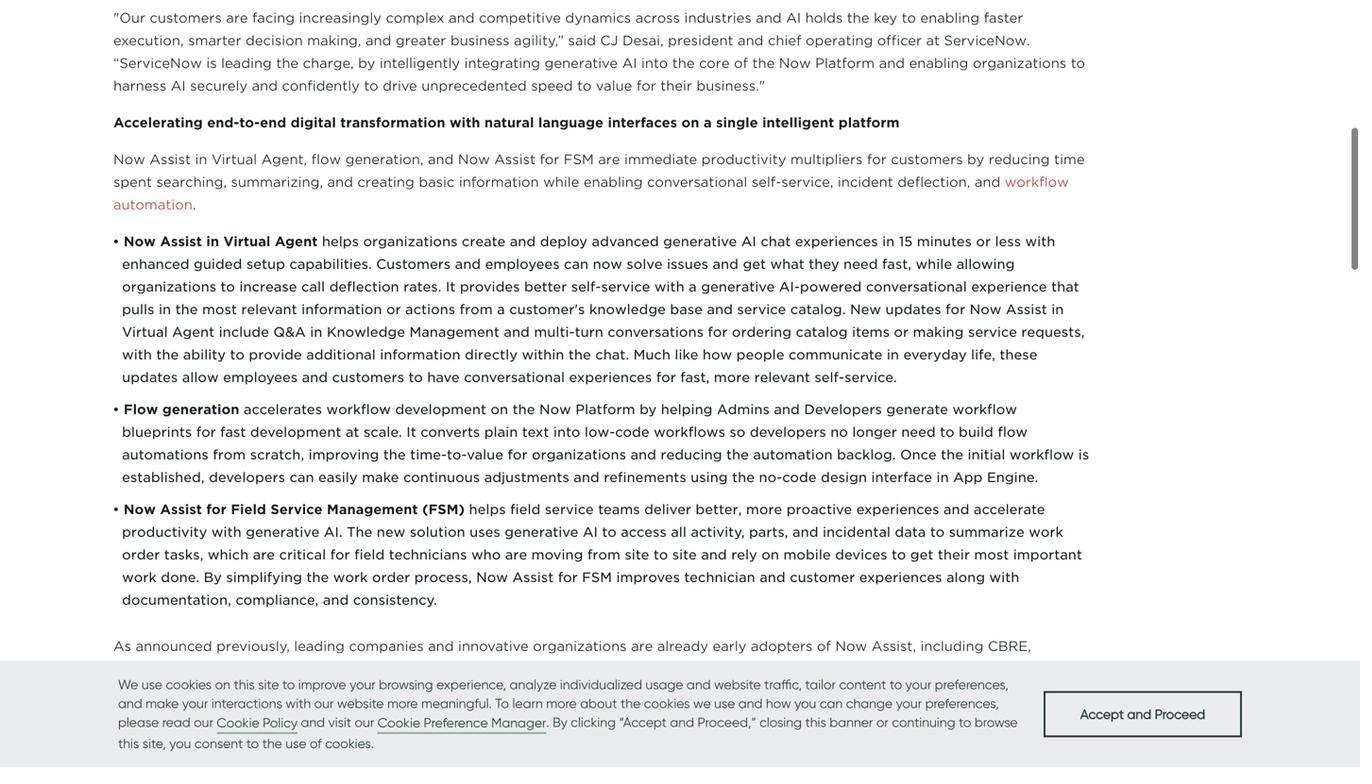 Task type: locate. For each thing, give the bounding box(es) containing it.
1 horizontal spatial need
[[901, 425, 936, 441]]

workflow inside workflow automation
[[1005, 174, 1069, 190]]

flow inside generate workflow blueprints for fast development at scale. it converts plain text into low‑code workflows so developers no longer need to build flow automations from scratch, improving the time‑to‑value for organizations and reducing the automation backlog. once the initial workflow is established, developers can easily make continuous adjustments and refinements using the no‑code design interface in app engine.
[[998, 425, 1028, 441]]

from down fast
[[213, 447, 246, 463]]

platform inside '"our customers are facing increasingly complex and competitive dynamics across industries and ai holds the key to enabling faster execution, smarter decision making, and greater business agility," said cj desai, president and chief operating officer at servicenow. "servicenow is leading the charge, by intelligently integrating generative ai into the core of the now platform and enabling organizations to harness ai securely and confidently to drive unprecedented speed to value for their business."'
[[815, 55, 875, 71]]

rates.
[[403, 279, 441, 295]]

making
[[913, 324, 964, 341]]

0 vertical spatial using
[[691, 470, 728, 486]]

on inside we use cookies on this site to improve your browsing experience, analyze individualized usage and website traffic, tailor content to your preferences, and make your interactions with our website more meaningful. to learn more about the cookies we use and how you can change your preferences, please read our
[[215, 677, 230, 693]]

automation inside workflow automation
[[113, 197, 193, 213]]

0 vertical spatial development
[[395, 402, 486, 418]]

1 horizontal spatial cookie
[[378, 715, 420, 732]]

1 vertical spatial this
[[805, 715, 826, 731]]

1 horizontal spatial customers
[[332, 370, 404, 386]]

generative up ordering
[[701, 279, 775, 295]]

agent up the ability
[[172, 324, 214, 341]]

virtual down pulls
[[122, 324, 168, 341]]

assist down moving
[[512, 570, 554, 586]]

searching,
[[156, 174, 227, 190]]

automation
[[113, 197, 193, 213], [753, 447, 833, 463]]

by up low‑code
[[640, 402, 657, 418]]

leading down "decision" on the top left of page
[[221, 55, 272, 71]]

0 horizontal spatial while
[[543, 174, 579, 190]]

are right who
[[505, 547, 527, 563]]

0 vertical spatial their
[[660, 78, 692, 94]]

cookies down usage
[[644, 696, 690, 712]]

using down browsing
[[408, 698, 445, 715]]

flow down digital
[[311, 152, 341, 168]]

by inside now assist in virtual agent, flow generation, and now assist for fsm are immediate productivity multipliers for customers by reducing time spent searching, summarizing, and creating basic information while enabling conversational self‑service, incident deflection, and
[[967, 152, 984, 168]]

1 horizontal spatial .
[[546, 715, 549, 731]]

servicenow inside "leading companies around the world are using generative ai to transform productivity," said sonu nayyar, chief information officer at nvidia. "our team will be using nvidia‑powered servicenow now assist features like case summarization and question‑answering to bring efficiencies to our operations with generative ai."
[[461, 721, 543, 737]]

or down change
[[876, 715, 889, 731]]

1 vertical spatial at
[[346, 425, 359, 441]]

catalog
[[796, 324, 848, 341]]

field down adjustments
[[510, 502, 541, 518]]

relevant down people
[[754, 370, 810, 386]]

said
[[568, 33, 596, 49], [734, 698, 762, 715]]

along
[[946, 570, 985, 586]]

with inside "leading companies around the world are using generative ai to transform productivity," said sonu nayyar, chief information officer at nvidia. "our team will be using nvidia‑powered servicenow now assist features like case summarization and question‑answering to bring efficiencies to our operations with generative ai."
[[320, 744, 349, 760]]

2 vertical spatial virtual
[[122, 324, 168, 341]]

2 as from the left
[[755, 662, 771, 678]]

please
[[118, 715, 159, 731]]

browsing
[[379, 677, 433, 693]]

2 horizontal spatial customers
[[891, 152, 963, 168]]

0 vertical spatial leading
[[221, 55, 272, 71]]

0 vertical spatial get
[[743, 256, 766, 273]]

now inside "leading companies around the world are using generative ai to transform productivity," said sonu nayyar, chief information officer at nvidia. "our team will be using nvidia‑powered servicenow now assist features like case summarization and question‑answering to bring efficiencies to our operations with generative ai."
[[548, 721, 579, 737]]

0 vertical spatial order
[[122, 547, 160, 563]]

conversational inside now assist in virtual agent, flow generation, and now assist for fsm are immediate productivity multipliers for customers by reducing time spent searching, summarizing, and creating basic information while enabling conversational self‑service, incident deflection, and
[[647, 174, 747, 190]]

most up 'include'
[[202, 302, 237, 318]]

in up searching,
[[195, 152, 207, 168]]

information down accelerating end‑to‑end digital transformation with natural language interfaces on a single intelligent platform at the top of page
[[459, 174, 539, 190]]

customers
[[150, 10, 222, 26], [891, 152, 963, 168], [332, 370, 404, 386]]

chief inside "leading companies around the world are using generative ai to transform productivity," said sonu nayyar, chief information officer at nvidia. "our team will be using nvidia‑powered servicenow now assist features like case summarization and question‑answering to bring efficiencies to our operations with generative ai."
[[862, 698, 895, 715]]

0 vertical spatial how
[[703, 347, 732, 363]]

said inside "leading companies around the world are using generative ai to transform productivity," said sonu nayyar, chief information officer at nvidia. "our team will be using nvidia‑powered servicenow now assist features like case summarization and question‑answering to bring efficiencies to our operations with generative ai."
[[734, 698, 762, 715]]

now inside helps field service teams deliver better, more proactive experiences and accelerate productivity with generative ai. the new solution uses generative ai to access all activity, parts, and incidental data to summarize work order tasks, which are critical for field technicians who are moving from site to site and rely on mobile devices to get their most important work done. by simplifying the work order process, now assist for fsm improves technician and customer experiences along with documentation, compliance, and consistency.
[[476, 570, 508, 586]]

now down operating
[[779, 55, 811, 71]]

in up requests,
[[1051, 302, 1064, 318]]

tailor
[[805, 677, 836, 693]]

more up parts, on the bottom right
[[746, 502, 782, 518]]

the up the "accept
[[621, 696, 641, 712]]

of up business."
[[734, 55, 748, 71]]

process,
[[414, 570, 472, 586]]

in inside generate workflow blueprints for fast development at scale. it converts plain text into low‑code workflows so developers no longer need to build flow automations from scratch, improving the time‑to‑value for organizations and reducing the automation backlog. once the initial workflow is established, developers can easily make continuous adjustments and refinements using the no‑code design interface in app engine.
[[937, 470, 949, 486]]

leading up improve
[[294, 639, 345, 655]]

most inside helps field service teams deliver better, more proactive experiences and accelerate productivity with generative ai. the new solution uses generative ai to access all activity, parts, and incidental data to summarize work order tasks, which are critical for field technicians who are moving from site to site and rely on mobile devices to get their most important work done. by simplifying the work order process, now assist for fsm improves technician and customer experiences along with documentation, compliance, and consistency.
[[974, 547, 1009, 563]]

get
[[743, 256, 766, 273], [910, 547, 934, 563]]

0 horizontal spatial by
[[358, 55, 375, 71]]

from inside the helps organizations create and deploy advanced generative ai chat experiences in 15 minutes or less with enhanced guided setup capabilities. customers and employees can now solve issues and get what they need fast, while allowing organizations to increase call deflection rates. it provides better self‑service with a generative ai‑powered conversational experience that pulls in the most relevant information or actions from a customer's knowledge base and service catalog. new updates for now assist in virtual agent include q&a in knowledge management and multi‑turn conversations for ordering catalog items or making service requests, with the ability to provide additional information directly within the chat. much like how people communicate in everyday life, these updates allow employees and customers to have conversational experiences for fast, more relevant self‑service.
[[460, 302, 493, 318]]

2 vertical spatial can
[[820, 696, 843, 712]]

be
[[275, 721, 293, 737]]

requests,
[[1021, 324, 1085, 341]]

1 horizontal spatial from
[[460, 302, 493, 318]]

use up the "leading
[[142, 677, 162, 693]]

ai inside the helps organizations create and deploy advanced generative ai chat experiences in 15 minutes or less with enhanced guided setup capabilities. customers and employees can now solve issues and get what they need fast, while allowing organizations to increase call deflection rates. it provides better self‑service with a generative ai‑powered conversational experience that pulls in the most relevant information or actions from a customer's knowledge base and service catalog. new updates for now assist in virtual agent include q&a in knowledge management and multi‑turn conversations for ordering catalog items or making service requests, with the ability to provide additional information directly within the chat. much like how people communicate in everyday life, these updates allow employees and customers to have conversational experiences for fast, more relevant self‑service.
[[741, 234, 756, 250]]

by inside helps field service teams deliver better, more proactive experiences and accelerate productivity with generative ai. the new solution uses generative ai to access all activity, parts, and incidental data to summarize work order tasks, which are critical for field technicians who are moving from site to site and rely on mobile devices to get their most important work done. by simplifying the work order process, now assist for fsm improves technician and customer experiences along with documentation, compliance, and consistency.
[[204, 570, 222, 586]]

admins
[[717, 402, 770, 418]]

organizations inside as announced previously, leading companies and innovative organizations are already early adopters of now assist, including cbre, deloitte, teleperformance, and a u.s. government agency. nvidia is also a customer, as well as a servicenow technology partner.
[[533, 639, 627, 655]]

management inside the helps organizations create and deploy advanced generative ai chat experiences in 15 minutes or less with enhanced guided setup capabilities. customers and employees can now solve issues and get what they need fast, while allowing organizations to increase call deflection rates. it provides better self‑service with a generative ai‑powered conversational experience that pulls in the most relevant information or actions from a customer's knowledge base and service catalog. new updates for now assist in virtual agent include q&a in knowledge management and multi‑turn conversations for ordering catalog items or making service requests, with the ability to provide additional information directly within the chat. much like how people communicate in everyday life, these updates allow employees and customers to have conversational experiences for fast, more relevant self‑service.
[[409, 324, 500, 341]]

service up moving
[[545, 502, 594, 518]]

0 vertical spatial into
[[641, 55, 668, 71]]

and up end‑to‑end
[[252, 78, 278, 94]]

1 horizontal spatial servicenow
[[787, 662, 870, 678]]

at left servicenow.
[[926, 33, 940, 49]]

1 horizontal spatial by
[[640, 402, 657, 418]]

helps inside the helps organizations create and deploy advanced generative ai chat experiences in 15 minutes or less with enhanced guided setup capabilities. customers and employees can now solve issues and get what they need fast, while allowing organizations to increase call deflection rates. it provides better self‑service with a generative ai‑powered conversational experience that pulls in the most relevant information or actions from a customer's knowledge base and service catalog. new updates for now assist in virtual agent include q&a in knowledge management and multi‑turn conversations for ordering catalog items or making service requests, with the ability to provide additional information directly within the chat. much like how people communicate in everyday life, these updates allow employees and customers to have conversational experiences for fast, more relevant self‑service.
[[322, 234, 359, 250]]

need right they
[[844, 256, 878, 273]]

2 horizontal spatial use
[[714, 696, 735, 712]]

our inside "leading companies around the world are using generative ai to transform productivity," said sonu nayyar, chief information officer at nvidia. "our team will be using nvidia‑powered servicenow now assist features like case summarization and question‑answering to bring efficiencies to our operations with generative ai."
[[214, 744, 237, 760]]

by
[[358, 55, 375, 71], [967, 152, 984, 168], [640, 402, 657, 418]]

generate workflow blueprints for fast development at scale. it converts plain text into low‑code workflows so developers no longer need to build flow automations from scratch, improving the time‑to‑value for organizations and reducing the automation backlog. once the initial workflow is established, developers can easily make continuous adjustments and refinements using the no‑code design interface in app engine.
[[122, 402, 1089, 486]]

workflow automation
[[113, 174, 1069, 213]]

president
[[668, 33, 733, 49]]

2 vertical spatial conversational
[[464, 370, 565, 386]]

1 vertical spatial need
[[901, 425, 936, 441]]

virtual inside now assist in virtual agent, flow generation, and now assist for fsm are immediate productivity multipliers for customers by reducing time spent searching, summarizing, and creating basic information while enabling conversational self‑service, incident deflection, and
[[212, 152, 257, 168]]

assist inside the helps organizations create and deploy advanced generative ai chat experiences in 15 minutes or less with enhanced guided setup capabilities. customers and employees can now solve issues and get what they need fast, while allowing organizations to increase call deflection rates. it provides better self‑service with a generative ai‑powered conversational experience that pulls in the most relevant information or actions from a customer's knowledge base and service catalog. new updates for now assist in virtual agent include q&a in knowledge management and multi‑turn conversations for ordering catalog items or making service requests, with the ability to provide additional information directly within the chat. much like how people communicate in everyday life, these updates allow employees and customers to have conversational experiences for fast, more relevant self‑service.
[[1006, 302, 1047, 318]]

1 horizontal spatial developers
[[750, 425, 826, 441]]

1 vertical spatial automation
[[753, 447, 833, 463]]

2 vertical spatial use
[[286, 736, 306, 752]]

0 vertical spatial developers
[[750, 425, 826, 441]]

ai inside "leading companies around the world are using generative ai to transform productivity," said sonu nayyar, chief information officer at nvidia. "our team will be using nvidia‑powered servicenow now assist features like case summarization and question‑answering to bring efficiencies to our operations with generative ai."
[[527, 698, 542, 715]]

information inside now assist in virtual agent, flow generation, and now assist for fsm are immediate productivity multipliers for customers by reducing time spent searching, summarizing, and creating basic information while enabling conversational self‑service, incident deflection, and
[[459, 174, 539, 190]]

1 horizontal spatial chief
[[862, 698, 895, 715]]

can down tailor
[[820, 696, 843, 712]]

from right moving
[[587, 547, 621, 563]]

0 vertical spatial reducing
[[989, 152, 1050, 168]]

information inside "leading companies around the world are using generative ai to transform productivity," said sonu nayyar, chief information officer at nvidia. "our team will be using nvidia‑powered servicenow now assist features like case summarization and question‑answering to bring efficiencies to our operations with generative ai."
[[900, 698, 980, 715]]

0 horizontal spatial automation
[[113, 197, 193, 213]]

at inside '"our customers are facing increasingly complex and competitive dynamics across industries and ai holds the key to enabling faster execution, smarter decision making, and greater business agility," said cj desai, president and chief operating officer at servicenow. "servicenow is leading the charge, by intelligently integrating generative ai into the core of the now platform and enabling organizations to harness ai securely and confidently to drive unprecedented speed to value for their business."'
[[926, 33, 940, 49]]

1 vertical spatial conversational
[[866, 279, 967, 295]]

1 vertical spatial is
[[1078, 447, 1089, 463]]

. inside . by clicking "accept and proceed," closing this banner or continuing to browse this site, you consent to the use of cookies.
[[546, 715, 549, 731]]

0 vertical spatial automation
[[113, 197, 193, 213]]

at inside generate workflow blueprints for fast development at scale. it converts plain text into low‑code workflows so developers no longer need to build flow automations from scratch, improving the time‑to‑value for organizations and reducing the automation backlog. once the initial workflow is established, developers can easily make continuous adjustments and refinements using the no‑code design interface in app engine.
[[346, 425, 359, 441]]

ai.
[[324, 525, 343, 541]]

most for with
[[974, 547, 1009, 563]]

work down the
[[333, 570, 368, 586]]

0 vertical spatial from
[[460, 302, 493, 318]]

agent inside the helps organizations create and deploy advanced generative ai chat experiences in 15 minutes or less with enhanced guided setup capabilities. customers and employees can now solve issues and get what they need fast, while allowing organizations to increase call deflection rates. it provides better self‑service with a generative ai‑powered conversational experience that pulls in the most relevant information or actions from a customer's knowledge base and service catalog. new updates for now assist in virtual agent include q&a in knowledge management and multi‑turn conversations for ordering catalog items or making service requests, with the ability to provide additional information directly within the chat. much like how people communicate in everyday life, these updates allow employees and customers to have conversational experiences for fast, more relevant self‑service.
[[172, 324, 214, 341]]

on
[[682, 115, 699, 131], [491, 402, 508, 418], [762, 547, 779, 563], [215, 677, 230, 693]]

integrating
[[464, 55, 540, 71]]

1 vertical spatial customers
[[891, 152, 963, 168]]

helps inside helps field service teams deliver better, more proactive experiences and accelerate productivity with generative ai. the new solution uses generative ai to access all activity, parts, and incidental data to summarize work order tasks, which are critical for field technicians who are moving from site to site and rely on mobile devices to get their most important work done. by simplifying the work order process, now assist for fsm improves technician and customer experiences along with documentation, compliance, and consistency.
[[469, 502, 506, 518]]

0 horizontal spatial most
[[202, 302, 237, 318]]

0 horizontal spatial development
[[250, 425, 341, 441]]

fsm inside now assist in virtual agent, flow generation, and now assist for fsm are immediate productivity multipliers for customers by reducing time spent searching, summarizing, and creating basic information while enabling conversational self‑service, incident deflection, and
[[564, 152, 594, 168]]

conversational
[[647, 174, 747, 190], [866, 279, 967, 295], [464, 370, 565, 386]]

app
[[953, 470, 983, 486]]

1 vertical spatial into
[[553, 425, 580, 441]]

productivity down single
[[701, 152, 786, 168]]

website down early
[[714, 677, 761, 693]]

at left accept
[[1033, 698, 1046, 715]]

how
[[703, 347, 732, 363], [766, 696, 791, 712]]

it right rates.
[[446, 279, 456, 295]]

incident
[[838, 174, 893, 190]]

2 vertical spatial service
[[545, 502, 594, 518]]

virtual down end‑to‑end
[[212, 152, 257, 168]]

learn
[[512, 696, 543, 712]]

0 vertical spatial website
[[714, 677, 761, 693]]

are inside '"our customers are facing increasingly complex and competitive dynamics across industries and ai holds the key to enabling faster execution, smarter decision making, and greater business agility," said cj desai, president and chief operating officer at servicenow. "servicenow is leading the charge, by intelligently integrating generative ai into the core of the now platform and enabling organizations to harness ai securely and confidently to drive unprecedented speed to value for their business."'
[[226, 10, 248, 26]]

conversational down directly
[[464, 370, 565, 386]]

0 horizontal spatial is
[[206, 55, 217, 71]]

1 vertical spatial flow
[[998, 425, 1028, 441]]

0 horizontal spatial customers
[[150, 10, 222, 26]]

are inside as announced previously, leading companies and innovative organizations are already early adopters of now assist, including cbre, deloitte, teleperformance, and a u.s. government agency. nvidia is also a customer, as well as a servicenow technology partner.
[[631, 639, 653, 655]]

1 horizontal spatial while
[[916, 256, 952, 273]]

1 horizontal spatial is
[[572, 662, 583, 678]]

officer
[[877, 33, 922, 49], [984, 698, 1028, 715]]

0 vertical spatial fast,
[[882, 256, 912, 273]]

0 horizontal spatial work
[[122, 570, 157, 586]]

1 as from the left
[[704, 662, 719, 678]]

1 horizontal spatial productivity
[[701, 152, 786, 168]]

preferences, down the including
[[935, 677, 1009, 693]]

generative
[[545, 55, 618, 71], [663, 234, 737, 250], [701, 279, 775, 295], [246, 525, 320, 541], [505, 525, 578, 541], [450, 698, 523, 715], [354, 744, 427, 760]]

interactions
[[211, 696, 282, 712]]

1 horizontal spatial cookies
[[644, 696, 690, 712]]

productivity
[[701, 152, 786, 168], [122, 525, 207, 541]]

workflows
[[654, 425, 725, 441]]

and up teams
[[574, 470, 600, 486]]

virtual for agent
[[223, 234, 271, 250]]

visit
[[328, 715, 351, 731]]

said up proceed,"
[[734, 698, 762, 715]]

0 horizontal spatial cookie
[[217, 715, 259, 732]]

generative up moving
[[505, 525, 578, 541]]

organizations inside '"our customers are facing increasingly complex and competitive dynamics across industries and ai holds the key to enabling faster execution, smarter decision making, and greater business agility," said cj desai, president and chief operating officer at servicenow. "servicenow is leading the charge, by intelligently integrating generative ai into the core of the now platform and enabling organizations to harness ai securely and confidently to drive unprecedented speed to value for their business."'
[[973, 55, 1067, 71]]

1 vertical spatial of
[[817, 639, 831, 655]]

can inside generate workflow blueprints for fast development at scale. it converts plain text into low‑code workflows so developers no longer need to build flow automations from scratch, improving the time‑to‑value for organizations and reducing the automation backlog. once the initial workflow is established, developers can easily make continuous adjustments and refinements using the no‑code design interface in app engine.
[[289, 470, 314, 486]]

and left u.s.
[[299, 662, 325, 678]]

with up which at the bottom left of the page
[[211, 525, 242, 541]]

and down the productivity," on the bottom of page
[[670, 715, 694, 731]]

most for agent
[[202, 302, 237, 318]]

0 horizontal spatial it
[[406, 425, 416, 441]]

the inside we use cookies on this site to improve your browsing experience, analyze individualized usage and website traffic, tailor content to your preferences, and make your interactions with our website more meaningful. to learn more about the cookies we use and how you can change your preferences, please read our
[[621, 696, 641, 712]]

cookie policy link
[[217, 714, 298, 735]]

service inside helps field service teams deliver better, more proactive experiences and accelerate productivity with generative ai. the new solution uses generative ai to access all activity, parts, and incidental data to summarize work order tasks, which are critical for field technicians who are moving from site to site and rely on mobile devices to get their most important work done. by simplifying the work order process, now assist for fsm improves technician and customer experiences along with documentation, compliance, and consistency.
[[545, 502, 594, 518]]

0 horizontal spatial this
[[118, 736, 139, 752]]

servicenow up nayyar,
[[787, 662, 870, 678]]

1 vertical spatial can
[[289, 470, 314, 486]]

proactive
[[787, 502, 852, 518]]

0 horizontal spatial into
[[553, 425, 580, 441]]

customer's
[[509, 302, 585, 318]]

2 horizontal spatial is
[[1078, 447, 1089, 463]]

time
[[1054, 152, 1085, 168]]

call
[[301, 279, 325, 295]]

can inside the helps organizations create and deploy advanced generative ai chat experiences in 15 minutes or less with enhanced guided setup capabilities. customers and employees can now solve issues and get what they need fast, while allowing organizations to increase call deflection rates. it provides better self‑service with a generative ai‑powered conversational experience that pulls in the most relevant information or actions from a customer's knowledge base and service catalog. new updates for now assist in virtual agent include q&a in knowledge management and multi‑turn conversations for ordering catalog items or making service requests, with the ability to provide additional information directly within the chat. much like how people communicate in everyday life, these updates allow employees and customers to have conversational experiences for fast, more relevant self‑service.
[[564, 256, 589, 273]]

make inside generate workflow blueprints for fast development at scale. it converts plain text into low‑code workflows so developers no longer need to build flow automations from scratch, improving the time‑to‑value for organizations and reducing the automation backlog. once the initial workflow is established, developers can easily make continuous adjustments and refinements using the no‑code design interface in app engine.
[[362, 470, 399, 486]]

2 vertical spatial this
[[118, 736, 139, 752]]

1 vertical spatial fsm
[[582, 570, 612, 586]]

platform up low‑code
[[575, 402, 635, 418]]

use inside . by clicking "accept and proceed," closing this banner or continuing to browse this site, you consent to the use of cookies.
[[286, 736, 306, 752]]

1 vertical spatial while
[[916, 256, 952, 273]]

business."
[[697, 78, 765, 94]]

1 horizontal spatial updates
[[886, 302, 941, 318]]

reducing left time
[[989, 152, 1050, 168]]

enabling up servicenow.
[[920, 10, 980, 26]]

are inside now assist in virtual agent, flow generation, and now assist for fsm are immediate productivity multipliers for customers by reducing time spent searching, summarizing, and creating basic information while enabling conversational self‑service, incident deflection, and
[[598, 152, 620, 168]]

0 horizontal spatial servicenow
[[461, 721, 543, 737]]

2 vertical spatial by
[[640, 402, 657, 418]]

is inside as announced previously, leading companies and innovative organizations are already early adopters of now assist, including cbre, deloitte, teleperformance, and a u.s. government agency. nvidia is also a customer, as well as a servicenow technology partner.
[[572, 662, 583, 678]]

we
[[118, 677, 138, 693]]

like inside "leading companies around the world are using generative ai to transform productivity," said sonu nayyar, chief information officer at nvidia. "our team will be using nvidia‑powered servicenow now assist features like case summarization and question‑answering to bring efficiencies to our operations with generative ai."
[[690, 721, 713, 737]]

include
[[219, 324, 269, 341]]

experience,
[[436, 677, 506, 693]]

development
[[395, 402, 486, 418], [250, 425, 341, 441]]

most
[[202, 302, 237, 318], [974, 547, 1009, 563]]

1 horizontal spatial at
[[926, 33, 940, 49]]

0 vertical spatial can
[[564, 256, 589, 273]]

helps for organizations
[[322, 234, 359, 250]]

0 horizontal spatial platform
[[575, 402, 635, 418]]

or inside . by clicking "accept and proceed," closing this banner or continuing to browse this site, you consent to the use of cookies.
[[876, 715, 889, 731]]

assist
[[150, 152, 191, 168], [494, 152, 536, 168], [160, 234, 202, 250], [1006, 302, 1047, 318], [160, 502, 202, 518], [512, 570, 554, 586], [584, 721, 625, 737]]

0 vertical spatial .
[[193, 197, 196, 213]]

are up workflow automation
[[598, 152, 620, 168]]

1 vertical spatial development
[[250, 425, 341, 441]]

0 vertical spatial relevant
[[241, 302, 297, 318]]

1 horizontal spatial said
[[734, 698, 762, 715]]

website up visit
[[337, 696, 384, 712]]

preference
[[424, 715, 488, 732]]

a left u.s.
[[329, 662, 337, 678]]

reducing down workflows
[[661, 447, 722, 463]]

it right scale.
[[406, 425, 416, 441]]

0 horizontal spatial .
[[193, 197, 196, 213]]

platform down operating
[[815, 55, 875, 71]]

servicenow.
[[944, 33, 1030, 49]]

0 horizontal spatial service
[[545, 502, 594, 518]]

updates up making
[[886, 302, 941, 318]]

government
[[372, 662, 456, 678]]

0 horizontal spatial need
[[844, 256, 878, 273]]

0 vertical spatial flow
[[311, 152, 341, 168]]

1 horizontal spatial use
[[286, 736, 306, 752]]

make up read
[[146, 696, 179, 712]]

like right much
[[675, 347, 698, 363]]

1 horizontal spatial employees
[[485, 256, 560, 273]]

you down tailor
[[795, 696, 816, 712]]

virtual inside the helps organizations create and deploy advanced generative ai chat experiences in 15 minutes or less with enhanced guided setup capabilities. customers and employees can now solve issues and get what they need fast, while allowing organizations to increase call deflection rates. it provides better self‑service with a generative ai‑powered conversational experience that pulls in the most relevant information or actions from a customer's knowledge base and service catalog. new updates for now assist in virtual agent include q&a in knowledge management and multi‑turn conversations for ordering catalog items or making service requests, with the ability to provide additional information directly within the chat. much like how people communicate in everyday life, these updates allow employees and customers to have conversational experiences for fast, more relevant self‑service.
[[122, 324, 168, 341]]

knowledge
[[589, 302, 666, 318]]

making,
[[307, 33, 361, 49]]

for up making
[[946, 302, 965, 318]]

capabilities.
[[289, 256, 372, 273]]

catalog.
[[790, 302, 846, 318]]

generation
[[162, 402, 239, 418]]

chief left operating
[[768, 33, 801, 49]]

site
[[625, 547, 649, 563], [672, 547, 697, 563], [258, 677, 279, 693]]

fsm
[[564, 152, 594, 168], [582, 570, 612, 586]]

technicians
[[389, 547, 467, 563]]

.
[[193, 197, 196, 213], [546, 715, 549, 731]]

1 vertical spatial field
[[354, 547, 385, 563]]

self‑service
[[571, 279, 650, 295]]

1 vertical spatial chief
[[862, 698, 895, 715]]

and inside . by clicking "accept and proceed," closing this banner or continuing to browse this site, you consent to the use of cookies.
[[670, 715, 694, 731]]

case
[[717, 721, 749, 737]]

while inside the helps organizations create and deploy advanced generative ai chat experiences in 15 minutes or less with enhanced guided setup capabilities. customers and employees can now solve issues and get what they need fast, while allowing organizations to increase call deflection rates. it provides better self‑service with a generative ai‑powered conversational experience that pulls in the most relevant information or actions from a customer's knowledge base and service catalog. new updates for now assist in virtual agent include q&a in knowledge management and multi‑turn conversations for ordering catalog items or making service requests, with the ability to provide additional information directly within the chat. much like how people communicate in everyday life, these updates allow employees and customers to have conversational experiences for fast, more relevant self‑service.
[[916, 256, 952, 273]]

bring
[[1049, 721, 1085, 737]]

their inside '"our customers are facing increasingly complex and competitive dynamics across industries and ai holds the key to enabling faster execution, smarter decision making, and greater business agility," said cj desai, president and chief operating officer at servicenow. "servicenow is leading the charge, by intelligently integrating generative ai into the core of the now platform and enabling organizations to harness ai securely and confidently to drive unprecedented speed to value for their business."'
[[660, 78, 692, 94]]

1 vertical spatial order
[[372, 570, 410, 586]]

1 vertical spatial updates
[[122, 370, 178, 386]]

cookie
[[217, 715, 259, 732], [378, 715, 420, 732]]

ai left chat
[[741, 234, 756, 250]]

plain
[[484, 425, 518, 441]]

cookies
[[166, 677, 212, 693], [644, 696, 690, 712]]

productivity inside helps field service teams deliver better, more proactive experiences and accelerate productivity with generative ai. the new solution uses generative ai to access all activity, parts, and incidental data to summarize work order tasks, which are critical for field technicians who are moving from site to site and rely on mobile devices to get their most important work done. by simplifying the work order process, now assist for fsm improves technician and customer experiences along with documentation, compliance, and consistency.
[[122, 525, 207, 541]]

officer inside "leading companies around the world are using generative ai to transform productivity," said sonu nayyar, chief information officer at nvidia. "our team will be using nvidia‑powered servicenow now assist features like case summarization and question‑answering to bring efficiencies to our operations with generative ai."
[[984, 698, 1028, 715]]

site down access
[[625, 547, 649, 563]]

devices
[[835, 547, 887, 563]]

manager
[[491, 715, 546, 732]]

field
[[510, 502, 541, 518], [354, 547, 385, 563]]

provide
[[249, 347, 302, 363]]

0 vertical spatial employees
[[485, 256, 560, 273]]

0 vertical spatial need
[[844, 256, 878, 273]]

reducing
[[989, 152, 1050, 168], [661, 447, 722, 463]]

scale.
[[364, 425, 402, 441]]

facing
[[252, 10, 295, 26]]

0 horizontal spatial updates
[[122, 370, 178, 386]]

0 horizontal spatial field
[[354, 547, 385, 563]]

1 vertical spatial officer
[[984, 698, 1028, 715]]

assist down 'transform'
[[584, 721, 625, 737]]

and inside button
[[1127, 707, 1152, 723]]

it
[[446, 279, 456, 295], [406, 425, 416, 441]]

by down which at the bottom left of the page
[[204, 570, 222, 586]]

site,
[[142, 736, 166, 752]]

updates
[[886, 302, 941, 318], [122, 370, 178, 386]]

organizations down servicenow.
[[973, 55, 1067, 71]]

1 vertical spatial companies
[[179, 698, 254, 715]]

into down 'desai,'
[[641, 55, 668, 71]]

1 horizontal spatial companies
[[349, 639, 424, 655]]

1 vertical spatial use
[[714, 696, 735, 712]]

0 vertical spatial use
[[142, 677, 162, 693]]

2 horizontal spatial from
[[587, 547, 621, 563]]

said inside '"our customers are facing increasingly complex and competitive dynamics across industries and ai holds the key to enabling faster execution, smarter decision making, and greater business agility," said cj desai, president and chief operating officer at servicenow. "servicenow is leading the charge, by intelligently integrating generative ai into the core of the now platform and enabling organizations to harness ai securely and confidently to drive unprecedented speed to value for their business."'
[[568, 33, 596, 49]]

can up service
[[289, 470, 314, 486]]

as announced previously, leading companies and innovative organizations are already early adopters of now assist, including cbre, deloitte, teleperformance, and a u.s. government agency. nvidia is also a customer, as well as a servicenow technology partner.
[[113, 639, 1031, 678]]

1 vertical spatial you
[[169, 736, 191, 752]]

allowing
[[956, 256, 1015, 273]]

get down chat
[[743, 256, 766, 273]]

generative down experience,
[[450, 698, 523, 715]]

0 horizontal spatial as
[[704, 662, 719, 678]]

interfaces
[[608, 115, 677, 131]]

at up "improving" on the left bottom of page
[[346, 425, 359, 441]]

to inside generate workflow blueprints for fast development at scale. it converts plain text into low‑code workflows so developers no longer need to build flow automations from scratch, improving the time‑to‑value for organizations and reducing the automation backlog. once the initial workflow is established, developers can easily make continuous adjustments and refinements using the no‑code design interface in app engine.
[[940, 425, 954, 441]]

helps up uses
[[469, 502, 506, 518]]

order up consistency.
[[372, 570, 410, 586]]

companies inside as announced previously, leading companies and innovative organizations are already early adopters of now assist, including cbre, deloitte, teleperformance, and a u.s. government agency. nvidia is also a customer, as well as a servicenow technology partner.
[[349, 639, 424, 655]]

desai,
[[622, 33, 664, 49]]

1 vertical spatial enabling
[[909, 55, 968, 71]]

while up deploy
[[543, 174, 579, 190]]

need inside generate workflow blueprints for fast development at scale. it converts plain text into low‑code workflows so developers no longer need to build flow automations from scratch, improving the time‑to‑value for organizations and reducing the automation backlog. once the initial workflow is established, developers can easily make continuous adjustments and refinements using the no‑code design interface in app engine.
[[901, 425, 936, 441]]

with down visit
[[320, 744, 349, 760]]

deploy
[[540, 234, 588, 250]]

as
[[704, 662, 719, 678], [755, 662, 771, 678]]

0 vertical spatial by
[[204, 570, 222, 586]]

while inside now assist in virtual agent, flow generation, and now assist for fsm are immediate productivity multipliers for customers by reducing time spent searching, summarizing, and creating basic information while enabling conversational self‑service, incident deflection, and
[[543, 174, 579, 190]]

now inside the helps organizations create and deploy advanced generative ai chat experiences in 15 minutes or less with enhanced guided setup capabilities. customers and employees can now solve issues and get what they need fast, while allowing organizations to increase call deflection rates. it provides better self‑service with a generative ai‑powered conversational experience that pulls in the most relevant information or actions from a customer's knowledge base and service catalog. new updates for now assist in virtual agent include q&a in knowledge management and multi‑turn conversations for ordering catalog items or making service requests, with the ability to provide additional information directly within the chat. much like how people communicate in everyday life, these updates allow employees and customers to have conversational experiences for fast, more relevant self‑service.
[[970, 302, 1002, 318]]

"accept
[[619, 715, 667, 731]]

our down team
[[214, 744, 237, 760]]

dynamics
[[565, 10, 631, 26]]

in inside now assist in virtual agent, flow generation, and now assist for fsm are immediate productivity multipliers for customers by reducing time spent searching, summarizing, and creating basic information while enabling conversational self‑service, incident deflection, and
[[195, 152, 207, 168]]

officer inside '"our customers are facing increasingly complex and competitive dynamics across industries and ai holds the key to enabling faster execution, smarter decision making, and greater business agility," said cj desai, president and chief operating officer at servicenow. "servicenow is leading the charge, by intelligently integrating generative ai into the core of the now platform and enabling organizations to harness ai securely and confidently to drive unprecedented speed to value for their business."'
[[877, 33, 922, 49]]

0 vertical spatial most
[[202, 302, 237, 318]]

proceed,"
[[698, 715, 756, 731]]

fast, down 15
[[882, 256, 912, 273]]

cookie policy and visit our cookie preference manager
[[217, 715, 546, 732]]



Task type: vqa. For each thing, say whether or not it's contained in the screenshot.
THE HAVE,
no



Task type: describe. For each thing, give the bounding box(es) containing it.
agency.
[[460, 662, 513, 678]]

make inside we use cookies on this site to improve your browsing experience, analyze individualized usage and website traffic, tailor content to your preferences, and make your interactions with our website more meaningful. to learn more about the cookies we use and how you can change your preferences, please read our
[[146, 696, 179, 712]]

customers
[[376, 256, 451, 273]]

mobile
[[783, 547, 831, 563]]

converts
[[421, 425, 480, 441]]

for left field
[[206, 502, 227, 518]]

leading inside as announced previously, leading companies and innovative organizations are already early adopters of now assist, including cbre, deloitte, teleperformance, and a u.s. government agency. nvidia is also a customer, as well as a servicenow technology partner.
[[294, 639, 345, 655]]

can inside we use cookies on this site to improve your browsing experience, analyze individualized usage and website traffic, tailor content to your preferences, and make your interactions with our website more meaningful. to learn more about the cookies we use and how you can change your preferences, please read our
[[820, 696, 843, 712]]

q&a
[[273, 324, 306, 341]]

more inside the helps organizations create and deploy advanced generative ai chat experiences in 15 minutes or less with enhanced guided setup capabilities. customers and employees can now solve issues and get what they need fast, while allowing organizations to increase call deflection rates. it provides better self‑service with a generative ai‑powered conversational experience that pulls in the most relevant information or actions from a customer's knowledge base and service catalog. new updates for now assist in virtual agent include q&a in knowledge management and multi‑turn conversations for ordering catalog items or making service requests, with the ability to provide additional information directly within the chat. much like how people communicate in everyday life, these updates allow employees and customers to have conversational experiences for fast, more relevant self‑service.
[[714, 370, 750, 386]]

accelerate
[[974, 502, 1045, 518]]

harness
[[113, 78, 166, 94]]

are inside "leading companies around the world are using generative ai to transform productivity," said sonu nayyar, chief information officer at nvidia. "our team will be using nvidia‑powered servicenow now assist features like case summarization and question‑answering to bring efficiencies to our operations with generative ai."
[[382, 698, 404, 715]]

customer,
[[632, 662, 700, 678]]

1 horizontal spatial site
[[625, 547, 649, 563]]

nvidia
[[517, 662, 568, 678]]

2 horizontal spatial site
[[672, 547, 697, 563]]

and up we
[[687, 677, 711, 693]]

a down adopters
[[775, 662, 783, 678]]

workflow up build
[[953, 402, 1017, 418]]

servicenow inside as announced previously, leading companies and innovative organizations are already early adopters of now assist, including cbre, deloitte, teleperformance, and a u.s. government agency. nvidia is also a customer, as well as a servicenow technology partner.
[[787, 662, 870, 678]]

2 horizontal spatial conversational
[[866, 279, 967, 295]]

less
[[995, 234, 1021, 250]]

immediate
[[624, 152, 697, 168]]

1 vertical spatial employees
[[223, 370, 298, 386]]

the inside helps field service teams deliver better, more proactive experiences and accelerate productivity with generative ai. the new solution uses generative ai to access all activity, parts, and incidental data to summarize work order tasks, which are critical for field technicians who are moving from site to site and rely on mobile devices to get their most important work done. by simplifying the work order process, now assist for fsm improves technician and customer experiences along with documentation, compliance, and consistency.
[[306, 570, 329, 586]]

companies inside "leading companies around the world are using generative ai to transform productivity," said sonu nayyar, chief information officer at nvidia. "our team will be using nvidia‑powered servicenow now assist features like case summarization and question‑answering to bring efficiencies to our operations with generative ai."
[[179, 698, 254, 715]]

helps field service teams deliver better, more proactive experiences and accelerate productivity with generative ai. the new solution uses generative ai to access all activity, parts, and incidental data to summarize work order tasks, which are critical for field technicians who are moving from site to site and rely on mobile devices to get their most important work done. by simplifying the work order process, now assist for fsm improves technician and customer experiences along with documentation, compliance, and consistency.
[[122, 502, 1082, 609]]

1 vertical spatial preferences,
[[925, 696, 999, 712]]

the down "decision" on the top left of page
[[276, 55, 299, 71]]

reducing inside now assist in virtual agent, flow generation, and now assist for fsm are immediate productivity multipliers for customers by reducing time spent searching, summarizing, and creating basic information while enabling conversational self‑service, incident deflection, and
[[989, 152, 1050, 168]]

and down "additional"
[[302, 370, 328, 386]]

on left single
[[682, 115, 699, 131]]

chat
[[761, 234, 791, 250]]

these
[[1000, 347, 1038, 363]]

flow
[[124, 402, 158, 418]]

team
[[209, 721, 244, 737]]

get inside the helps organizations create and deploy advanced generative ai chat experiences in 15 minutes or less with enhanced guided setup capabilities. customers and employees can now solve issues and get what they need fast, while allowing organizations to increase call deflection rates. it provides better self‑service with a generative ai‑powered conversational experience that pulls in the most relevant information or actions from a customer's knowledge base and service catalog. new updates for now assist in virtual agent include q&a in knowledge management and multi‑turn conversations for ordering catalog items or making service requests, with the ability to provide additional information directly within the chat. much like how people communicate in everyday life, these updates allow employees and customers to have conversational experiences for fast, more relevant self‑service.
[[743, 256, 766, 273]]

better,
[[696, 502, 742, 518]]

2 horizontal spatial this
[[805, 715, 826, 731]]

assist down natural
[[494, 152, 536, 168]]

for left ordering
[[708, 324, 728, 341]]

assist up enhanced
[[160, 234, 202, 250]]

1 vertical spatial using
[[408, 698, 445, 715]]

1 horizontal spatial development
[[395, 402, 486, 418]]

our down improve
[[314, 696, 334, 712]]

done.
[[161, 570, 199, 586]]

policy
[[263, 715, 298, 732]]

in left 15
[[882, 234, 895, 250]]

information down deflection on the top
[[301, 302, 382, 318]]

early
[[713, 639, 747, 655]]

setup
[[246, 256, 285, 273]]

operating
[[806, 33, 873, 49]]

ordering
[[732, 324, 792, 341]]

longer
[[852, 425, 897, 441]]

0 vertical spatial updates
[[886, 302, 941, 318]]

2 cookie from the left
[[378, 715, 420, 732]]

the up business."
[[752, 55, 775, 71]]

1 horizontal spatial website
[[714, 677, 761, 693]]

transformation
[[340, 115, 445, 131]]

with down pulls
[[122, 347, 152, 363]]

helps for field
[[469, 502, 506, 518]]

and right deflection,
[[975, 174, 1000, 190]]

automation inside generate workflow blueprints for fast development at scale. it converts plain text into low‑code workflows so developers no longer need to build flow automations from scratch, improving the time‑to‑value for organizations and reducing the automation backlog. once the initial workflow is established, developers can easily make continuous adjustments and refinements using the no‑code design interface in app engine.
[[753, 447, 833, 463]]

they
[[809, 256, 839, 273]]

that
[[1051, 279, 1079, 295]]

and down we
[[118, 696, 142, 712]]

access
[[621, 525, 667, 541]]

for down language
[[540, 152, 559, 168]]

the down multi‑turn
[[569, 347, 591, 363]]

and up "refinements"
[[630, 447, 656, 463]]

now up text
[[539, 402, 571, 418]]

from inside generate workflow blueprints for fast development at scale. it converts plain text into low‑code workflows so developers no longer need to build flow automations from scratch, improving the time‑to‑value for organizations and reducing the automation backlog. once the initial workflow is established, developers can easily make continuous adjustments and refinements using the no‑code design interface in app engine.
[[213, 447, 246, 463]]

their inside helps field service teams deliver better, more proactive experiences and accelerate productivity with generative ai. the new solution uses generative ai to access all activity, parts, and incidental data to summarize work order tasks, which are critical for field technicians who are moving from site to site and rely on mobile devices to get their most important work done. by simplifying the work order process, now assist for fsm improves technician and customer experiences along with documentation, compliance, and consistency.
[[938, 547, 970, 563]]

the down president
[[672, 55, 695, 71]]

assist down established,
[[160, 502, 202, 518]]

in right pulls
[[159, 302, 171, 318]]

meaningful.
[[421, 696, 492, 712]]

our up consent
[[194, 715, 213, 731]]

and right issues
[[713, 256, 739, 273]]

nvidia.
[[113, 721, 168, 737]]

organizations inside generate workflow blueprints for fast development at scale. it converts plain text into low‑code workflows so developers no longer need to build flow automations from scratch, improving the time‑to‑value for organizations and reducing the automation backlog. once the initial workflow is established, developers can easily make continuous adjustments and refinements using the no‑code design interface in app engine.
[[532, 447, 626, 463]]

"leading
[[113, 698, 175, 715]]

consistency.
[[353, 593, 437, 609]]

experiences down chat.
[[569, 370, 652, 386]]

and left the creating
[[327, 174, 353, 190]]

enabling inside now assist in virtual agent, flow generation, and now assist for fsm are immediate productivity multipliers for customers by reducing time spent searching, summarizing, and creating basic information while enabling conversational self‑service, incident deflection, and
[[584, 174, 643, 190]]

1 cookie from the left
[[217, 715, 259, 732]]

and up business
[[449, 10, 475, 26]]

into inside generate workflow blueprints for fast development at scale. it converts plain text into low‑code workflows so developers no longer need to build flow automations from scratch, improving the time‑to‑value for organizations and reducing the automation backlog. once the initial workflow is established, developers can easily make continuous adjustments and refinements using the no‑code design interface in app engine.
[[553, 425, 580, 441]]

with up base at the top
[[654, 279, 684, 295]]

and down mobile
[[760, 570, 786, 586]]

0 vertical spatial service
[[737, 302, 786, 318]]

this inside we use cookies on this site to improve your browsing experience, analyze individualized usage and website traffic, tailor content to your preferences, and make your interactions with our website more meaningful. to learn more about the cookies we use and how you can change your preferences, please read our
[[234, 677, 255, 693]]

are up 'simplifying'
[[253, 547, 275, 563]]

virtual for agent,
[[212, 152, 257, 168]]

assist inside "leading companies around the world are using generative ai to transform productivity," said sonu nayyar, chief information officer at nvidia. "our team will be using nvidia‑powered servicenow now assist features like case summarization and question‑answering to bring efficiencies to our operations with generative ai."
[[584, 721, 625, 737]]

features
[[629, 721, 686, 737]]

or up allowing
[[976, 234, 991, 250]]

1 horizontal spatial fast,
[[882, 256, 912, 273]]

more down browsing
[[387, 696, 418, 712]]

teleperformance,
[[176, 662, 295, 678]]

for down generation
[[196, 425, 216, 441]]

and down the activity,
[[701, 547, 727, 563]]

the left the ability
[[156, 347, 179, 363]]

is inside generate workflow blueprints for fast development at scale. it converts plain text into low‑code workflows so developers no longer need to build flow automations from scratch, improving the time‑to‑value for organizations and reducing the automation backlog. once the initial workflow is established, developers can easily make continuous adjustments and refinements using the no‑code design interface in app engine.
[[1078, 447, 1089, 463]]

experiences up data
[[856, 502, 939, 518]]

customers inside now assist in virtual agent, flow generation, and now assist for fsm are immediate productivity multipliers for customers by reducing time spent searching, summarizing, and creating basic information while enabling conversational self‑service, incident deflection, and
[[891, 152, 963, 168]]

base
[[670, 302, 703, 318]]

for down moving
[[558, 570, 578, 586]]

and down industries
[[738, 33, 764, 49]]

productivity inside now assist in virtual agent, flow generation, and now assist for fsm are immediate productivity multipliers for customers by reducing time spent searching, summarizing, and creating basic information while enabling conversational self‑service, incident deflection, and
[[701, 152, 786, 168]]

accept
[[1080, 707, 1124, 723]]

how inside the helps organizations create and deploy advanced generative ai chat experiences in 15 minutes or less with enhanced guided setup capabilities. customers and employees can now solve issues and get what they need fast, while allowing organizations to increase call deflection rates. it provides better self‑service with a generative ai‑powered conversational experience that pulls in the most relevant information or actions from a customer's knowledge base and service catalog. new updates for now assist in virtual agent include q&a in knowledge management and multi‑turn conversations for ordering catalog items or making service requests, with the ability to provide additional information directly within the chat. much like how people communicate in everyday life, these updates allow employees and customers to have conversational experiences for fast, more relevant self‑service.
[[703, 347, 732, 363]]

with down unprecedented
[[450, 115, 480, 131]]

the left key
[[847, 10, 870, 26]]

about
[[580, 696, 617, 712]]

fsm inside helps field service teams deliver better, more proactive experiences and accelerate productivity with generative ai. the new solution uses generative ai to access all activity, parts, and incidental data to summarize work order tasks, which are critical for field technicians who are moving from site to site and rely on mobile devices to get their most important work done. by simplifying the work order process, now assist for fsm improves technician and customer experiences along with documentation, compliance, and consistency.
[[582, 570, 612, 586]]

. for . by clicking "accept and proceed," closing this banner or continuing to browse this site, you consent to the use of cookies.
[[546, 715, 549, 731]]

0 vertical spatial preferences,
[[935, 677, 1009, 693]]

automations
[[122, 447, 208, 463]]

more up . by clicking "accept and proceed," closing this banner or continuing to browse this site, you consent to the use of cookies.
[[546, 696, 577, 712]]

get inside helps field service teams deliver better, more proactive experiences and accelerate productivity with generative ai. the new solution uses generative ai to access all activity, parts, and incidental data to summarize work order tasks, which are critical for field technicians who are moving from site to site and rely on mobile devices to get their most important work done. by simplifying the work order process, now assist for fsm improves technician and customer experiences along with documentation, compliance, and consistency.
[[910, 547, 934, 563]]

generate
[[886, 402, 948, 418]]

workflow up 'engine.'
[[1010, 447, 1074, 463]]

1 vertical spatial service
[[968, 324, 1017, 341]]

and right base at the top
[[707, 302, 733, 318]]

and down app
[[944, 502, 969, 518]]

with right less
[[1025, 234, 1055, 250]]

information up have
[[380, 347, 461, 363]]

blueprints
[[122, 425, 192, 441]]

in down items
[[887, 347, 899, 363]]

allow
[[182, 370, 219, 386]]

with right along
[[989, 570, 1019, 586]]

chief inside '"our customers are facing increasingly complex and competitive dynamics across industries and ai holds the key to enabling faster execution, smarter decision making, and greater business agility," said cj desai, president and chief operating officer at servicenow. "servicenow is leading the charge, by intelligently integrating generative ai into the core of the now platform and enabling organizations to harness ai securely and confidently to drive unprecedented speed to value for their business."'
[[768, 33, 801, 49]]

generative up issues
[[663, 234, 737, 250]]

and right create
[[510, 234, 536, 250]]

need inside the helps organizations create and deploy advanced generative ai chat experiences in 15 minutes or less with enhanced guided setup capabilities. customers and employees can now solve issues and get what they need fast, while allowing organizations to increase call deflection rates. it provides better self‑service with a generative ai‑powered conversational experience that pulls in the most relevant information or actions from a customer's knowledge base and service catalog. new updates for now assist in virtual agent include q&a in knowledge management and multi‑turn conversations for ordering catalog items or making service requests, with the ability to provide additional information directly within the chat. much like how people communicate in everyday life, these updates allow employees and customers to have conversational experiences for fast, more relevant self‑service.
[[844, 256, 878, 273]]

now inside as announced previously, leading companies and innovative organizations are already early adopters of now assist, including cbre, deloitte, teleperformance, and a u.s. government agency. nvidia is also a customer, as well as a servicenow technology partner.
[[835, 639, 867, 655]]

on inside helps field service teams deliver better, more proactive experiences and accelerate productivity with generative ai. the new solution uses generative ai to access all activity, parts, and incidental data to summarize work order tasks, which are critical for field technicians who are moving from site to site and rely on mobile devices to get their most important work done. by simplifying the work order process, now assist for fsm improves technician and customer experiences along with documentation, compliance, and consistency.
[[762, 547, 779, 563]]

usage
[[646, 677, 683, 693]]

reducing inside generate workflow blueprints for fast development at scale. it converts plain text into low‑code workflows so developers no longer need to build flow automations from scratch, improving the time‑to‑value for organizations and reducing the automation backlog. once the initial workflow is established, developers can easily make continuous adjustments and refinements using the no‑code design interface in app engine.
[[661, 447, 722, 463]]

solution
[[410, 525, 465, 541]]

engine.
[[987, 470, 1038, 486]]

0 horizontal spatial developers
[[209, 470, 285, 486]]

like inside the helps organizations create and deploy advanced generative ai chat experiences in 15 minutes or less with enhanced guided setup capabilities. customers and employees can now solve issues and get what they need fast, while allowing organizations to increase call deflection rates. it provides better self‑service with a generative ai‑powered conversational experience that pulls in the most relevant information or actions from a customer's knowledge base and service catalog. new updates for now assist in virtual agent include q&a in knowledge management and multi‑turn conversations for ordering catalog items or making service requests, with the ability to provide additional information directly within the chat. much like how people communicate in everyday life, these updates allow employees and customers to have conversational experiences for fast, more relevant self‑service.
[[675, 347, 698, 363]]

1 vertical spatial website
[[337, 696, 384, 712]]

from inside helps field service teams deliver better, more proactive experiences and accelerate productivity with generative ai. the new solution uses generative ai to access all activity, parts, and incidental data to summarize work order tasks, which are critical for field technicians who are moving from site to site and rely on mobile devices to get their most important work done. by simplifying the work order process, now assist for fsm improves technician and customer experiences along with documentation, compliance, and consistency.
[[587, 547, 621, 563]]

customer
[[790, 570, 855, 586]]

1 horizontal spatial relevant
[[754, 370, 810, 386]]

. for .
[[193, 197, 196, 213]]

for down much
[[656, 370, 676, 386]]

is inside '"our customers are facing increasingly complex and competitive dynamics across industries and ai holds the key to enabling faster execution, smarter decision making, and greater business agility," said cj desai, president and chief operating officer at servicenow. "servicenow is leading the charge, by intelligently integrating generative ai into the core of the now platform and enabling organizations to harness ai securely and confidently to drive unprecedented speed to value for their business."'
[[206, 55, 217, 71]]

a down issues
[[689, 279, 697, 295]]

people
[[736, 347, 784, 363]]

who
[[471, 547, 501, 563]]

"our
[[113, 10, 145, 26]]

natural
[[484, 115, 534, 131]]

"servicenow
[[113, 55, 202, 71]]

within
[[522, 347, 564, 363]]

0 horizontal spatial cookies
[[166, 677, 212, 693]]

now inside '"our customers are facing increasingly complex and competitive dynamics across industries and ai holds the key to enabling faster execution, smarter decision making, and greater business agility," said cj desai, president and chief operating officer at servicenow. "servicenow is leading the charge, by intelligently integrating generative ai into the core of the now platform and enabling organizations to harness ai securely and confidently to drive unprecedented speed to value for their business."'
[[779, 55, 811, 71]]

2 horizontal spatial work
[[1029, 525, 1063, 541]]

ability
[[183, 347, 226, 363]]

for down ai. at the bottom left
[[330, 547, 350, 563]]

customers inside '"our customers are facing increasingly complex and competitive dynamics across industries and ai holds the key to enabling faster execution, smarter decision making, and greater business agility," said cj desai, president and chief operating officer at servicenow. "servicenow is leading the charge, by intelligently integrating generative ai into the core of the now platform and enabling organizations to harness ai securely and confidently to drive unprecedented speed to value for their business."'
[[150, 10, 222, 26]]

cookie preference manager link
[[378, 714, 546, 735]]

how inside we use cookies on this site to improve your browsing experience, analyze individualized usage and website traffic, tailor content to your preferences, and make your interactions with our website more meaningful. to learn more about the cookies we use and how you can change your preferences, please read our
[[766, 696, 791, 712]]

or right items
[[894, 324, 909, 341]]

and down key
[[879, 55, 905, 71]]

intelligently
[[380, 55, 460, 71]]

closing
[[760, 715, 802, 731]]

using inside generate workflow blueprints for fast development at scale. it converts plain text into low‑code workflows so developers no longer need to build flow automations from scratch, improving the time‑to‑value for organizations and reducing the automation backlog. once the initial workflow is established, developers can easily make continuous adjustments and refinements using the no‑code design interface in app engine.
[[691, 470, 728, 486]]

and right admins
[[774, 402, 800, 418]]

0 horizontal spatial order
[[122, 547, 160, 563]]

and up government
[[428, 639, 454, 655]]

generative down now assist for field service management (fsm)
[[246, 525, 320, 541]]

and down critical on the bottom of page
[[323, 593, 349, 609]]

the down so
[[726, 447, 749, 463]]

ai inside helps field service teams deliver better, more proactive experiences and accelerate productivity with generative ai. the new solution uses generative ai to access all activity, parts, and incidental data to summarize work order tasks, which are critical for field technicians who are moving from site to site and rely on mobile devices to get their most important work done. by simplifying the work order process, now assist for fsm improves technician and customer experiences along with documentation, compliance, and consistency.
[[583, 525, 598, 541]]

for up incident
[[867, 152, 887, 168]]

by inside '"our customers are facing increasingly complex and competitive dynamics across industries and ai holds the key to enabling faster execution, smarter decision making, and greater business agility," said cj desai, president and chief operating officer at servicenow. "servicenow is leading the charge, by intelligently integrating generative ai into the core of the now platform and enabling organizations to harness ai securely and confidently to drive unprecedented speed to value for their business."'
[[358, 55, 375, 71]]

or up knowledge
[[386, 302, 401, 318]]

and up proceed,"
[[738, 696, 763, 712]]

0 vertical spatial field
[[510, 502, 541, 518]]

technician
[[684, 570, 755, 586]]

ai left holds
[[786, 10, 801, 26]]

incidental
[[823, 525, 891, 541]]

the inside . by clicking "accept and proceed," closing this banner or continuing to browse this site, you consent to the use of cookies.
[[262, 736, 282, 752]]

drive
[[383, 78, 417, 94]]

workflow up scale.
[[326, 402, 391, 418]]

accept and proceed button
[[1044, 692, 1242, 738]]

and left greater
[[365, 33, 391, 49]]

easily
[[318, 470, 358, 486]]

by inside . by clicking "accept and proceed," closing this banner or continuing to browse this site, you consent to the use of cookies.
[[553, 715, 567, 731]]

improving
[[309, 447, 379, 463]]

of inside as announced previously, leading companies and innovative organizations are already early adopters of now assist, including cbre, deloitte, teleperformance, and a u.s. government agency. nvidia is also a customer, as well as a servicenow technology partner.
[[817, 639, 831, 655]]

data
[[895, 525, 926, 541]]

once
[[900, 447, 937, 463]]

a left single
[[704, 115, 712, 131]]

and up basic
[[428, 152, 454, 168]]

read
[[162, 715, 190, 731]]

of inside . by clicking "accept and proceed," closing this banner or continuing to browse this site, you consent to the use of cookies.
[[310, 736, 322, 752]]

experiences down devices
[[859, 570, 942, 586]]

backlog.
[[837, 447, 896, 463]]

a down provides
[[497, 302, 505, 318]]

the right pulls
[[175, 302, 198, 318]]

key
[[874, 10, 897, 26]]

you inside we use cookies on this site to improve your browsing experience, analyze individualized usage and website traffic, tailor content to your preferences, and make your interactions with our website more meaningful. to learn more about the cookies we use and how you can change your preferences, please read our
[[795, 696, 816, 712]]

into inside '"our customers are facing increasingly complex and competitive dynamics across industries and ai holds the key to enabling faster execution, smarter decision making, and greater business agility," said cj desai, president and chief operating officer at servicenow. "servicenow is leading the charge, by intelligently integrating generative ai into the core of the now platform and enabling organizations to harness ai securely and confidently to drive unprecedented speed to value for their business."'
[[641, 55, 668, 71]]

spent
[[113, 174, 152, 190]]

0 horizontal spatial fast,
[[680, 370, 710, 386]]

and right industries
[[756, 10, 782, 26]]

the up better,
[[732, 470, 755, 486]]

securely
[[190, 78, 248, 94]]

our inside cookie policy and visit our cookie preference manager
[[355, 715, 374, 731]]

it inside generate workflow blueprints for fast development at scale. it converts plain text into low‑code workflows so developers no longer need to build flow automations from scratch, improving the time‑to‑value for organizations and reducing the automation backlog. once the initial workflow is established, developers can easily make continuous adjustments and refinements using the no‑code design interface in app engine.
[[406, 425, 416, 441]]

1 horizontal spatial agent
[[275, 234, 318, 250]]

organizations down enhanced
[[122, 279, 216, 295]]

the up text
[[512, 402, 535, 418]]

you inside . by clicking "accept and proceed," closing this banner or continuing to browse this site, you consent to the use of cookies.
[[169, 736, 191, 752]]

of inside '"our customers are facing increasingly complex and competitive dynamics across industries and ai holds the key to enabling faster execution, smarter decision making, and greater business agility," said cj desai, president and chief operating officer at servicenow. "servicenow is leading the charge, by intelligently integrating generative ai into the core of the now platform and enabling organizations to harness ai securely and confidently to drive unprecedented speed to value for their business."'
[[734, 55, 748, 71]]

1 horizontal spatial work
[[333, 570, 368, 586]]

assist up searching,
[[150, 152, 191, 168]]

and up mobile
[[793, 525, 818, 541]]

language
[[538, 115, 604, 131]]

on up the 'plain'
[[491, 402, 508, 418]]

and inside "leading companies around the world are using generative ai to transform productivity," said sonu nayyar, chief information officer at nvidia. "our team will be using nvidia‑powered servicenow now assist features like case summarization and question‑answering to bring efficiencies to our operations with generative ai."
[[859, 721, 885, 737]]

1 horizontal spatial order
[[372, 570, 410, 586]]

the inside "leading companies around the world are using generative ai to transform productivity," said sonu nayyar, chief information officer at nvidia. "our team will be using nvidia‑powered servicenow now assist features like case summarization and question‑answering to bring efficiencies to our operations with generative ai."
[[312, 698, 334, 715]]

now down accelerating end‑to‑end digital transformation with natural language interfaces on a single intelligent platform at the top of page
[[458, 152, 490, 168]]

value
[[596, 78, 632, 94]]

improve
[[298, 677, 346, 693]]

service
[[270, 502, 323, 518]]

competitive
[[479, 10, 561, 26]]

development inside generate workflow blueprints for fast development at scale. it converts plain text into low‑code workflows so developers no longer need to build flow automations from scratch, improving the time‑to‑value for organizations and reducing the automation backlog. once the initial workflow is established, developers can easily make continuous adjustments and refinements using the no‑code design interface in app engine.
[[250, 425, 341, 441]]

1 vertical spatial management
[[327, 502, 418, 518]]

low‑code
[[585, 425, 649, 441]]

faster
[[984, 10, 1023, 26]]

a right also
[[619, 662, 627, 678]]

2 vertical spatial using
[[297, 721, 334, 737]]

customers inside the helps organizations create and deploy advanced generative ai chat experiences in 15 minutes or less with enhanced guided setup capabilities. customers and employees can now solve issues and get what they need fast, while allowing organizations to increase call deflection rates. it provides better self‑service with a generative ai‑powered conversational experience that pulls in the most relevant information or actions from a customer's knowledge base and service catalog. new updates for now assist in virtual agent include q&a in knowledge management and multi‑turn conversations for ordering catalog items or making service requests, with the ability to provide additional information directly within the chat. much like how people communicate in everyday life, these updates allow employees and customers to have conversational experiences for fast, more relevant self‑service.
[[332, 370, 404, 386]]

workflow automation link
[[113, 174, 1069, 213]]

generation,
[[345, 152, 424, 168]]

it inside the helps organizations create and deploy advanced generative ai chat experiences in 15 minutes or less with enhanced guided setup capabilities. customers and employees can now solve issues and get what they need fast, while allowing organizations to increase call deflection rates. it provides better self‑service with a generative ai‑powered conversational experience that pulls in the most relevant information or actions from a customer's knowledge base and service catalog. new updates for now assist in virtual agent include q&a in knowledge management and multi‑turn conversations for ordering catalog items or making service requests, with the ability to provide additional information directly within the chat. much like how people communicate in everyday life, these updates allow employees and customers to have conversational experiences for fast, more relevant self‑service.
[[446, 279, 456, 295]]

single
[[716, 115, 758, 131]]

organizations up customers
[[363, 234, 458, 250]]

now down established,
[[124, 502, 156, 518]]

0 vertical spatial enabling
[[920, 10, 980, 26]]

now up the spent
[[113, 152, 145, 168]]

rely
[[731, 547, 757, 563]]

ai down "servicenow
[[171, 78, 186, 94]]

1 vertical spatial cookies
[[644, 696, 690, 712]]

and down create
[[455, 256, 481, 273]]

in right the "q&a"
[[310, 324, 322, 341]]

assist inside helps field service teams deliver better, more proactive experiences and accelerate productivity with generative ai. the new solution uses generative ai to access all activity, parts, and incidental data to summarize work order tasks, which are critical for field technicians who are moving from site to site and rely on mobile devices to get their most important work done. by simplifying the work order process, now assist for fsm improves technician and customer experiences along with documentation, compliance, and consistency.
[[512, 570, 554, 586]]

and inside cookie policy and visit our cookie preference manager
[[301, 715, 325, 731]]

what
[[770, 256, 805, 273]]

accelerates
[[244, 402, 322, 418]]

for up adjustments
[[508, 447, 528, 463]]

0 horizontal spatial conversational
[[464, 370, 565, 386]]

generative down nvidia‑powered
[[354, 744, 427, 760]]

self‑service,
[[752, 174, 833, 190]]

site inside we use cookies on this site to improve your browsing experience, analyze individualized usage and website traffic, tailor content to your preferences, and make your interactions with our website more meaningful. to learn more about the cookies we use and how you can change your preferences, please read our
[[258, 677, 279, 693]]

generative inside '"our customers are facing increasingly complex and competitive dynamics across industries and ai holds the key to enabling faster execution, smarter decision making, and greater business agility," said cj desai, president and chief operating officer at servicenow. "servicenow is leading the charge, by intelligently integrating generative ai into the core of the now platform and enabling organizations to harness ai securely and confidently to drive unprecedented speed to value for their business."'
[[545, 55, 618, 71]]

at inside "leading companies around the world are using generative ai to transform productivity," said sonu nayyar, chief information officer at nvidia. "our team will be using nvidia‑powered servicenow now assist features like case summarization and question‑answering to bring efficiencies to our operations with generative ai."
[[1033, 698, 1046, 715]]

more inside helps field service teams deliver better, more proactive experiences and accelerate productivity with generative ai. the new solution uses generative ai to access all activity, parts, and incidental data to summarize work order tasks, which are critical for field technicians who are moving from site to site and rely on mobile devices to get their most important work done. by simplifying the work order process, now assist for fsm improves technician and customer experiences along with documentation, compliance, and consistency.
[[746, 502, 782, 518]]

provides
[[460, 279, 520, 295]]



